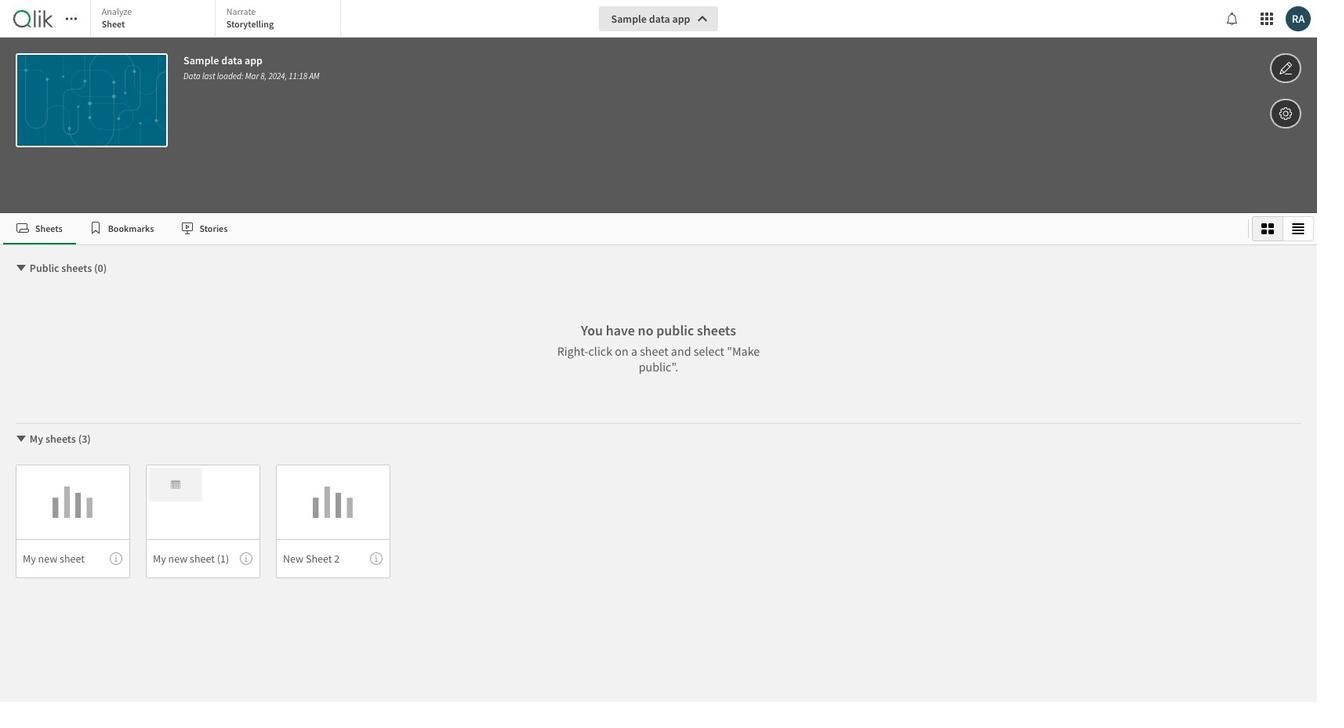 Task type: vqa. For each thing, say whether or not it's contained in the screenshot.
tooltip
yes



Task type: locate. For each thing, give the bounding box(es) containing it.
2 menu item from the left
[[146, 539, 260, 579]]

menu item
[[16, 539, 130, 579], [146, 539, 260, 579], [276, 539, 390, 579]]

collapse image
[[15, 262, 27, 274], [15, 433, 27, 445]]

application
[[0, 0, 1317, 702]]

menu item for my new sheet (1) sheet is selected. press the spacebar or enter key to open my new sheet (1) sheet. use the right and left arrow keys to navigate. element
[[146, 539, 260, 579]]

0 vertical spatial tab list
[[90, 0, 345, 39]]

0 vertical spatial collapse image
[[15, 262, 27, 274]]

tooltip
[[110, 553, 122, 565], [240, 553, 252, 565], [370, 553, 383, 565]]

tooltip inside new sheet 2 sheet is selected. press the spacebar or enter key to open new sheet 2 sheet. use the right and left arrow keys to navigate. element
[[370, 553, 383, 565]]

app options image
[[1279, 104, 1293, 123]]

tab list
[[90, 0, 345, 39], [3, 213, 1242, 245]]

toolbar
[[0, 0, 1317, 213]]

3 menu item from the left
[[276, 539, 390, 579]]

1 menu item from the left
[[16, 539, 130, 579]]

menu item for new sheet 2 sheet is selected. press the spacebar or enter key to open new sheet 2 sheet. use the right and left arrow keys to navigate. element
[[276, 539, 390, 579]]

my new sheet sheet is selected. press the spacebar or enter key to open my new sheet sheet. use the right and left arrow keys to navigate. element
[[16, 465, 130, 579]]

tooltip inside my new sheet (1) sheet is selected. press the spacebar or enter key to open my new sheet (1) sheet. use the right and left arrow keys to navigate. element
[[240, 553, 252, 565]]

tooltip inside my new sheet sheet is selected. press the spacebar or enter key to open my new sheet sheet. use the right and left arrow keys to navigate. element
[[110, 553, 122, 565]]

1 horizontal spatial tooltip
[[240, 553, 252, 565]]

0 horizontal spatial menu item
[[16, 539, 130, 579]]

2 horizontal spatial tooltip
[[370, 553, 383, 565]]

1 tooltip from the left
[[110, 553, 122, 565]]

2 horizontal spatial menu item
[[276, 539, 390, 579]]

1 vertical spatial collapse image
[[15, 433, 27, 445]]

1 collapse image from the top
[[15, 262, 27, 274]]

new sheet 2 sheet is selected. press the spacebar or enter key to open new sheet 2 sheet. use the right and left arrow keys to navigate. element
[[276, 465, 390, 579]]

0 horizontal spatial tooltip
[[110, 553, 122, 565]]

3 tooltip from the left
[[370, 553, 383, 565]]

1 horizontal spatial menu item
[[146, 539, 260, 579]]

tooltip for menu item corresponding to my new sheet sheet is selected. press the spacebar or enter key to open my new sheet sheet. use the right and left arrow keys to navigate. element
[[110, 553, 122, 565]]

group
[[1252, 216, 1314, 241]]

2 tooltip from the left
[[240, 553, 252, 565]]



Task type: describe. For each thing, give the bounding box(es) containing it.
menu item for my new sheet sheet is selected. press the spacebar or enter key to open my new sheet sheet. use the right and left arrow keys to navigate. element
[[16, 539, 130, 579]]

my new sheet (1) sheet is selected. press the spacebar or enter key to open my new sheet (1) sheet. use the right and left arrow keys to navigate. element
[[146, 465, 260, 579]]

1 vertical spatial tab list
[[3, 213, 1242, 245]]

2 collapse image from the top
[[15, 433, 27, 445]]

tooltip for menu item associated with my new sheet (1) sheet is selected. press the spacebar or enter key to open my new sheet (1) sheet. use the right and left arrow keys to navigate. element
[[240, 553, 252, 565]]

grid view image
[[1262, 223, 1274, 235]]

tooltip for menu item for new sheet 2 sheet is selected. press the spacebar or enter key to open new sheet 2 sheet. use the right and left arrow keys to navigate. element
[[370, 553, 383, 565]]

list view image
[[1292, 223, 1305, 235]]

edit image
[[1279, 59, 1293, 78]]



